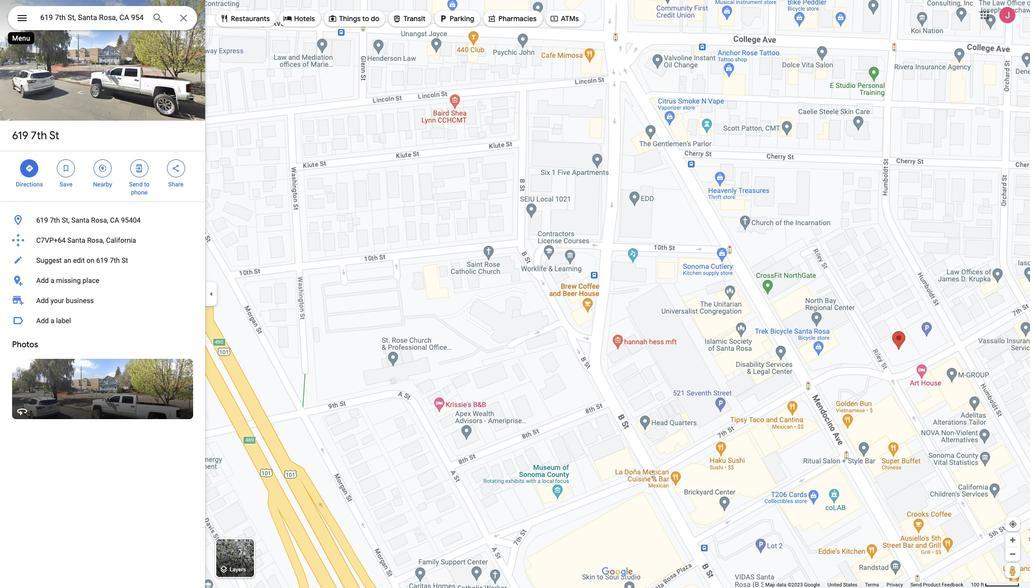 Task type: locate. For each thing, give the bounding box(es) containing it.
2 a from the top
[[50, 317, 54, 325]]

None field
[[40, 12, 144, 24]]

100 ft
[[971, 583, 984, 588]]

 restaurants
[[220, 13, 270, 24]]

rosa, left ca at the left of page
[[91, 216, 108, 224]]

rosa, up 'on'
[[87, 236, 104, 244]]

santa
[[71, 216, 89, 224], [67, 236, 85, 244]]

restaurants
[[231, 14, 270, 23]]

send product feedback button
[[911, 582, 964, 589]]

0 vertical spatial send
[[129, 181, 143, 188]]


[[283, 13, 292, 24]]

0 horizontal spatial send
[[129, 181, 143, 188]]

none field inside 619 7th st, santa rosa, ca 95404 'field'
[[40, 12, 144, 24]]

100
[[971, 583, 980, 588]]

send
[[129, 181, 143, 188], [911, 583, 922, 588]]

7th up 
[[31, 129, 47, 143]]

save
[[60, 181, 72, 188]]

7th
[[31, 129, 47, 143], [50, 216, 60, 224], [110, 257, 120, 265]]

photos
[[12, 340, 38, 350]]

missing
[[56, 277, 81, 285]]

atms
[[561, 14, 579, 23]]

to
[[362, 14, 369, 23], [144, 181, 149, 188]]

send up phone
[[129, 181, 143, 188]]

0 vertical spatial 619
[[12, 129, 28, 143]]

7th down california
[[110, 257, 120, 265]]

0 horizontal spatial 7th
[[31, 129, 47, 143]]

privacy
[[887, 583, 903, 588]]

1 horizontal spatial to
[[362, 14, 369, 23]]

google
[[804, 583, 820, 588]]

hotels
[[294, 14, 315, 23]]


[[328, 13, 337, 24]]

 things to do
[[328, 13, 379, 24]]

terms button
[[865, 582, 879, 589]]

st
[[49, 129, 59, 143], [122, 257, 128, 265]]

1 vertical spatial santa
[[67, 236, 85, 244]]

add left your
[[36, 297, 49, 305]]

show your location image
[[1009, 520, 1018, 529]]

2 add from the top
[[36, 297, 49, 305]]

2 vertical spatial 7th
[[110, 257, 120, 265]]

santa right st,
[[71, 216, 89, 224]]

1 vertical spatial a
[[50, 317, 54, 325]]

1 add from the top
[[36, 277, 49, 285]]

send product feedback
[[911, 583, 964, 588]]


[[16, 11, 28, 25]]

to inside " things to do"
[[362, 14, 369, 23]]

0 vertical spatial to
[[362, 14, 369, 23]]

619 up the c7vp+64
[[36, 216, 48, 224]]

zoom in image
[[1009, 537, 1017, 544]]

1 a from the top
[[50, 277, 54, 285]]

to up phone
[[144, 181, 149, 188]]

1 horizontal spatial send
[[911, 583, 922, 588]]

ft
[[981, 583, 984, 588]]

 button
[[8, 6, 36, 32]]

add
[[36, 277, 49, 285], [36, 297, 49, 305], [36, 317, 49, 325]]

2 vertical spatial add
[[36, 317, 49, 325]]


[[550, 13, 559, 24]]

st inside button
[[122, 257, 128, 265]]

1 horizontal spatial 7th
[[50, 216, 60, 224]]

send inside button
[[911, 583, 922, 588]]

pharmacies
[[499, 14, 537, 23]]

1 vertical spatial 7th
[[50, 216, 60, 224]]

619 up 
[[12, 129, 28, 143]]

st,
[[62, 216, 70, 224]]

2 horizontal spatial 619
[[96, 257, 108, 265]]

add left 'label'
[[36, 317, 49, 325]]

add inside "link"
[[36, 297, 49, 305]]

0 horizontal spatial 619
[[12, 129, 28, 143]]

layers
[[230, 567, 246, 574]]

add a label
[[36, 317, 71, 325]]

1 horizontal spatial st
[[122, 257, 128, 265]]

rosa,
[[91, 216, 108, 224], [87, 236, 104, 244]]

on
[[87, 257, 94, 265]]

add a missing place
[[36, 277, 99, 285]]

google account: james peterson  
(james.peterson1902@gmail.com) image
[[1000, 7, 1016, 23]]


[[171, 163, 180, 174]]

619
[[12, 129, 28, 143], [36, 216, 48, 224], [96, 257, 108, 265]]

1 vertical spatial to
[[144, 181, 149, 188]]

suggest an edit on 619 7th st
[[36, 257, 128, 265]]

send left "product"
[[911, 583, 922, 588]]

1 vertical spatial st
[[122, 257, 128, 265]]

collapse side panel image
[[206, 289, 217, 300]]

add your business
[[36, 297, 94, 305]]

actions for 619 7th st region
[[0, 151, 205, 202]]

to left the do
[[362, 14, 369, 23]]

santa up edit
[[67, 236, 85, 244]]

footer containing map data ©2023 google
[[765, 582, 971, 589]]

ca
[[110, 216, 119, 224]]

619 for 619 7th st
[[12, 129, 28, 143]]

0 horizontal spatial st
[[49, 129, 59, 143]]

google maps element
[[0, 0, 1030, 589]]

0 horizontal spatial to
[[144, 181, 149, 188]]

0 vertical spatial a
[[50, 277, 54, 285]]

619 right 'on'
[[96, 257, 108, 265]]

label
[[56, 317, 71, 325]]

619 7th st main content
[[0, 0, 205, 589]]

footer
[[765, 582, 971, 589]]


[[393, 13, 402, 24]]

add down suggest
[[36, 277, 49, 285]]

map
[[765, 583, 775, 588]]

1 vertical spatial add
[[36, 297, 49, 305]]

0 vertical spatial add
[[36, 277, 49, 285]]

send inside send to phone
[[129, 181, 143, 188]]

map data ©2023 google
[[765, 583, 820, 588]]

 hotels
[[283, 13, 315, 24]]

a left missing
[[50, 277, 54, 285]]

a left 'label'
[[50, 317, 54, 325]]

0 vertical spatial st
[[49, 129, 59, 143]]

1 vertical spatial rosa,
[[87, 236, 104, 244]]

619 7th St, Santa Rosa, CA 95404 field
[[8, 6, 197, 30]]

 pharmacies
[[487, 13, 537, 24]]

1 vertical spatial 619
[[36, 216, 48, 224]]


[[135, 163, 144, 174]]

©2023
[[788, 583, 803, 588]]


[[98, 163, 107, 174]]

3 add from the top
[[36, 317, 49, 325]]

619 7th st
[[12, 129, 59, 143]]

0 vertical spatial 7th
[[31, 129, 47, 143]]

1 horizontal spatial 619
[[36, 216, 48, 224]]

send for send product feedback
[[911, 583, 922, 588]]

1 vertical spatial send
[[911, 583, 922, 588]]

united states button
[[828, 582, 858, 589]]

a
[[50, 277, 54, 285], [50, 317, 54, 325]]

7th left st,
[[50, 216, 60, 224]]

things
[[339, 14, 361, 23]]

your
[[50, 297, 64, 305]]



Task type: vqa. For each thing, say whether or not it's contained in the screenshot.


Task type: describe. For each thing, give the bounding box(es) containing it.
nearby
[[93, 181, 112, 188]]

feedback
[[942, 583, 964, 588]]

 transit
[[393, 13, 426, 24]]


[[487, 13, 497, 24]]

edit
[[73, 257, 85, 265]]

directions
[[16, 181, 43, 188]]

619 7th st, santa rosa, ca 95404
[[36, 216, 141, 224]]


[[61, 163, 71, 174]]

footer inside google maps "element"
[[765, 582, 971, 589]]

product
[[923, 583, 941, 588]]

share
[[168, 181, 184, 188]]

suggest
[[36, 257, 62, 265]]

an
[[64, 257, 71, 265]]

c7vp+64 santa rosa, california
[[36, 236, 136, 244]]

parking
[[450, 14, 474, 23]]


[[439, 13, 448, 24]]

place
[[83, 277, 99, 285]]

a for missing
[[50, 277, 54, 285]]

 search field
[[8, 6, 197, 32]]

619 7th st, santa rosa, ca 95404 button
[[0, 210, 205, 230]]

terms
[[865, 583, 879, 588]]

data
[[777, 583, 787, 588]]

 atms
[[550, 13, 579, 24]]

send to phone
[[129, 181, 149, 196]]

privacy button
[[887, 582, 903, 589]]

c7vp+64 santa rosa, california button
[[0, 230, 205, 251]]

add for add a missing place
[[36, 277, 49, 285]]

7th for st,
[[50, 216, 60, 224]]

to inside send to phone
[[144, 181, 149, 188]]


[[220, 13, 229, 24]]

100 ft button
[[971, 583, 1020, 588]]

0 vertical spatial rosa,
[[91, 216, 108, 224]]

transit
[[404, 14, 426, 23]]

zoom out image
[[1009, 551, 1017, 558]]

show street view coverage image
[[1006, 563, 1020, 579]]

send for send to phone
[[129, 181, 143, 188]]

united
[[828, 583, 842, 588]]

a for label
[[50, 317, 54, 325]]

add for add your business
[[36, 297, 49, 305]]

suggest an edit on 619 7th st button
[[0, 251, 205, 271]]

 parking
[[439, 13, 474, 24]]

2 vertical spatial 619
[[96, 257, 108, 265]]

california
[[106, 236, 136, 244]]

619 for 619 7th st, santa rosa, ca 95404
[[36, 216, 48, 224]]

7th for st
[[31, 129, 47, 143]]

add a label button
[[0, 311, 205, 331]]

phone
[[131, 189, 148, 196]]

0 vertical spatial santa
[[71, 216, 89, 224]]

do
[[371, 14, 379, 23]]

add your business link
[[0, 291, 205, 311]]

2 horizontal spatial 7th
[[110, 257, 120, 265]]

95404
[[121, 216, 141, 224]]

united states
[[828, 583, 858, 588]]


[[25, 163, 34, 174]]

business
[[66, 297, 94, 305]]

add a missing place button
[[0, 271, 205, 291]]

states
[[843, 583, 858, 588]]

add for add a label
[[36, 317, 49, 325]]

c7vp+64
[[36, 236, 66, 244]]



